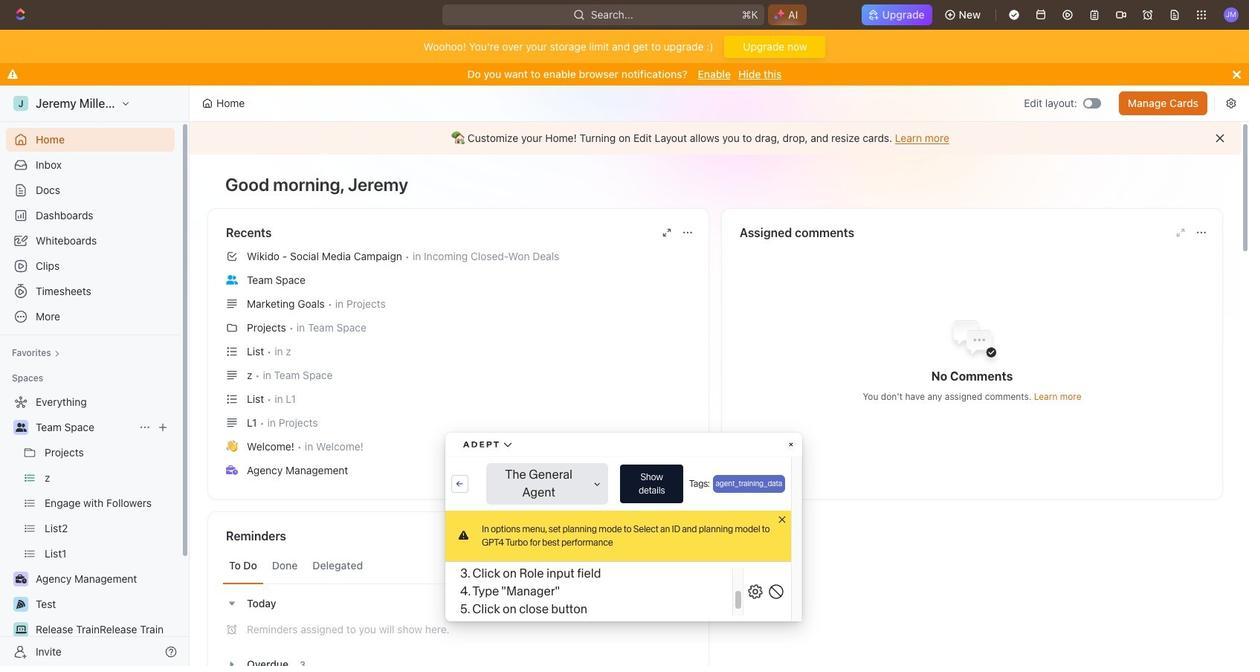 Task type: describe. For each thing, give the bounding box(es) containing it.
user group image
[[15, 423, 26, 432]]

0 vertical spatial business time image
[[226, 466, 238, 475]]

user group image
[[226, 275, 238, 285]]

laptop code image
[[15, 626, 26, 635]]

business time image inside tree
[[15, 575, 26, 584]]



Task type: vqa. For each thing, say whether or not it's contained in the screenshot.
'tree'
yes



Task type: locate. For each thing, give the bounding box(es) containing it.
tree inside sidebar navigation
[[6, 391, 175, 667]]

sidebar navigation
[[0, 86, 193, 667]]

0 horizontal spatial business time image
[[15, 575, 26, 584]]

pizza slice image
[[16, 600, 25, 609]]

1 horizontal spatial business time image
[[226, 466, 238, 475]]

tab list
[[223, 548, 694, 585]]

1 vertical spatial business time image
[[15, 575, 26, 584]]

business time image
[[226, 466, 238, 475], [15, 575, 26, 584]]

tree
[[6, 391, 175, 667]]

jeremy miller's workspace, , element
[[13, 96, 28, 111]]

alert
[[190, 122, 1242, 155]]



